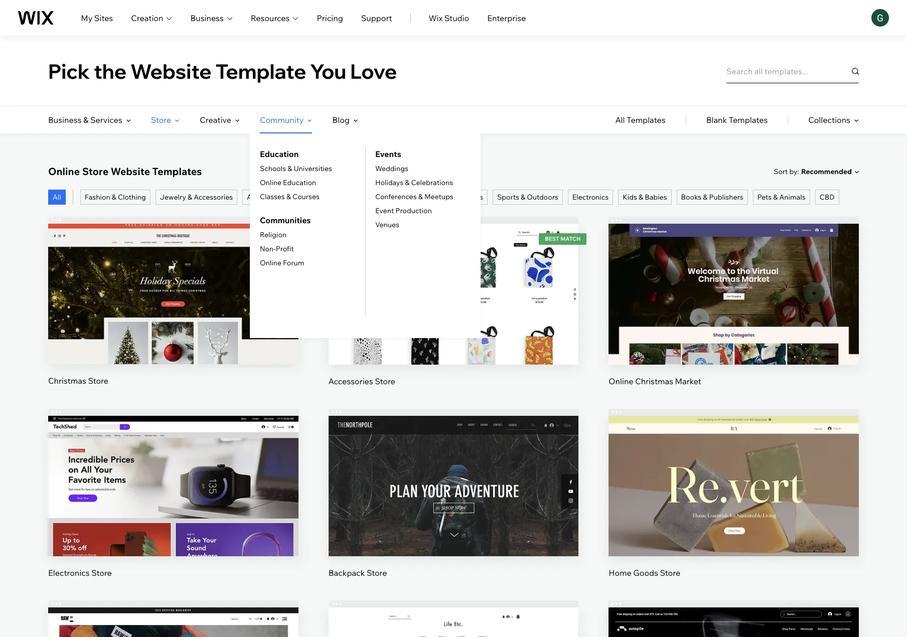 Task type: vqa. For each thing, say whether or not it's contained in the screenshot.
View within the Electronics Store group
yes



Task type: describe. For each thing, give the bounding box(es) containing it.
& for kids & babies
[[639, 193, 643, 202]]

backpack store
[[328, 568, 387, 578]]

view button for online christmas market
[[710, 301, 758, 325]]

communities religion non-profit online forum
[[260, 215, 311, 267]]

arts & crafts link
[[242, 190, 293, 205]]

love
[[350, 58, 397, 84]]

online inside communities religion non-profit online forum
[[260, 258, 281, 267]]

christmas store group
[[48, 217, 298, 387]]

fashion & clothing link
[[80, 190, 150, 205]]

enterprise link
[[487, 12, 526, 24]]

categories by subject element
[[48, 106, 481, 338]]

& for home & decor
[[324, 193, 328, 202]]

jewelry & accessories link
[[155, 190, 237, 205]]

outdoors
[[527, 193, 558, 202]]

& for sports & outdoors
[[521, 193, 525, 202]]

pick
[[48, 58, 90, 84]]

electronics for electronics store
[[48, 568, 90, 578]]

market
[[675, 376, 701, 386]]

event
[[375, 206, 394, 215]]

& down holidays & celebrations link
[[418, 192, 423, 201]]

view button for backpack store
[[430, 493, 477, 517]]

& for business & services
[[83, 115, 89, 125]]

business for business & services
[[48, 115, 81, 125]]

books & publishers link
[[677, 190, 748, 205]]

holidays & celebrations link
[[375, 178, 453, 187]]

online christmas market group
[[609, 217, 859, 387]]

creative
[[200, 115, 231, 125]]

0 horizontal spatial templates
[[152, 165, 202, 178]]

publishers
[[709, 193, 743, 202]]

edit for backpack store
[[446, 466, 461, 476]]

0 vertical spatial online store website templates - accessories store image
[[328, 224, 579, 364]]

backpack
[[328, 568, 365, 578]]

online education link
[[260, 178, 316, 187]]

celebrations
[[411, 178, 453, 187]]

edit button for backpack store
[[430, 459, 477, 483]]

my sites link
[[81, 12, 113, 24]]

store inside categories by subject element
[[151, 115, 171, 125]]

& for pets & animals
[[773, 193, 778, 202]]

& down online education link
[[286, 192, 291, 201]]

sports & outdoors link
[[493, 190, 563, 205]]

blank templates
[[706, 115, 768, 125]]

& for arts & crafts
[[262, 193, 267, 202]]

non-
[[260, 244, 276, 253]]

fashion
[[85, 193, 110, 202]]

website for store
[[111, 165, 150, 178]]

food & drinks link
[[433, 190, 488, 205]]

store for christmas store
[[88, 376, 108, 386]]

home for home & decor
[[302, 193, 322, 202]]

education schools & universities online education classes & courses
[[260, 149, 332, 201]]

online forum link
[[260, 258, 304, 267]]

store for online store website templates
[[82, 165, 109, 178]]

kids & babies link
[[618, 190, 672, 205]]

pick the website template you love
[[48, 58, 397, 84]]

electronics link
[[568, 190, 613, 205]]

pricing link
[[317, 12, 343, 24]]

edit for home goods store
[[726, 466, 741, 476]]

clothing
[[118, 193, 146, 202]]

all templates link
[[615, 106, 666, 133]]

2 christmas from the left
[[635, 376, 673, 386]]

home goods store group
[[609, 409, 859, 578]]

my
[[81, 13, 92, 23]]

animals
[[779, 193, 806, 202]]

view for home goods store
[[725, 500, 743, 510]]

& for fashion & clothing
[[112, 193, 116, 202]]

beauty & wellness
[[364, 193, 424, 202]]

conferences & meetups link
[[375, 192, 453, 201]]

& up online education link
[[288, 164, 292, 173]]

support
[[361, 13, 392, 23]]

electronics store group
[[48, 409, 298, 578]]

templates for all templates
[[627, 115, 666, 125]]

accessories store
[[328, 376, 395, 386]]

kids
[[623, 193, 637, 202]]

crafts
[[268, 193, 288, 202]]

non-profit link
[[260, 244, 294, 253]]

cbd link
[[815, 190, 839, 205]]

religion link
[[260, 230, 286, 239]]

arts & crafts
[[247, 193, 288, 202]]

website for the
[[130, 58, 212, 84]]

kids & babies
[[623, 193, 667, 202]]

community
[[260, 115, 304, 125]]

beauty
[[364, 193, 387, 202]]

online store website templates - clothing store image
[[328, 608, 579, 637]]

events weddings holidays & celebrations conferences & meetups event production venues
[[375, 149, 453, 229]]

the
[[94, 58, 127, 84]]

jewelry & accessories
[[160, 193, 233, 202]]

store for electronics store
[[91, 568, 112, 578]]

decor
[[330, 193, 350, 202]]

online store website templates
[[48, 165, 202, 178]]

& up wellness
[[405, 178, 410, 187]]

universities
[[294, 164, 332, 173]]

forum
[[283, 258, 304, 267]]

online store website templates - home goods store image
[[609, 416, 859, 556]]

view for backpack store
[[444, 500, 463, 510]]

all link
[[48, 190, 66, 205]]

jewelry
[[160, 193, 186, 202]]

venues
[[375, 220, 399, 229]]

sports & outdoors
[[497, 193, 558, 202]]

accessories store group
[[328, 217, 579, 387]]

edit for electronics store
[[166, 466, 181, 476]]

accessories inside group
[[328, 376, 373, 386]]

online store website templates - electronics store image
[[48, 416, 298, 556]]

view for online christmas market
[[725, 308, 743, 318]]

edit button for home goods store
[[710, 459, 758, 483]]

communities
[[260, 215, 311, 225]]

christmas store
[[48, 376, 108, 386]]

online store website templates - online christmas market image
[[609, 224, 859, 364]]

sort
[[774, 167, 788, 176]]

event production link
[[375, 206, 432, 215]]

online inside education schools & universities online education classes & courses
[[260, 178, 281, 187]]

online store website templates - backpack store image
[[328, 416, 579, 556]]

religion
[[260, 230, 286, 239]]

& for jewelry & accessories
[[188, 193, 192, 202]]

creation
[[131, 13, 163, 23]]

babies
[[645, 193, 667, 202]]

business for business
[[190, 13, 224, 23]]

Search search field
[[726, 59, 859, 83]]



Task type: locate. For each thing, give the bounding box(es) containing it.
online christmas market
[[609, 376, 701, 386]]

1 vertical spatial business
[[48, 115, 81, 125]]

edit inside electronics store group
[[166, 466, 181, 476]]

& right arts
[[262, 193, 267, 202]]

pets & animals link
[[753, 190, 810, 205]]

cbd
[[820, 193, 835, 202]]

education down schools & universities link
[[283, 178, 316, 187]]

home & decor link
[[298, 190, 354, 205]]

0 vertical spatial electronics
[[572, 193, 609, 202]]

0 vertical spatial education
[[260, 149, 299, 159]]

store inside group
[[367, 568, 387, 578]]

store for backpack store
[[367, 568, 387, 578]]

pets & animals
[[757, 193, 806, 202]]

creation button
[[131, 12, 172, 24]]

website
[[130, 58, 212, 84], [111, 165, 150, 178]]

edit button for electronics store
[[149, 459, 197, 483]]

& right fashion on the left
[[112, 193, 116, 202]]

online store website templates - accessories store image
[[328, 224, 579, 364], [48, 608, 298, 637]]

home inside group
[[609, 568, 631, 578]]

business inside popup button
[[190, 13, 224, 23]]

0 vertical spatial website
[[130, 58, 212, 84]]

books & publishers
[[681, 193, 743, 202]]

1 horizontal spatial business
[[190, 13, 224, 23]]

blank
[[706, 115, 727, 125]]

1 horizontal spatial home
[[609, 568, 631, 578]]

business & services
[[48, 115, 122, 125]]

template
[[215, 58, 306, 84]]

profile image image
[[871, 9, 889, 27]]

& inside "link"
[[112, 193, 116, 202]]

all
[[615, 115, 625, 125], [53, 193, 61, 202]]

accessories
[[194, 193, 233, 202], [328, 376, 373, 386]]

education
[[260, 149, 299, 159], [283, 178, 316, 187]]

1 horizontal spatial templates
[[627, 115, 666, 125]]

education up schools
[[260, 149, 299, 159]]

home & decor
[[302, 193, 350, 202]]

online inside group
[[609, 376, 633, 386]]

sites
[[94, 13, 113, 23]]

home for home goods store
[[609, 568, 631, 578]]

edit button inside christmas store group
[[149, 267, 197, 291]]

1 horizontal spatial accessories
[[328, 376, 373, 386]]

support link
[[361, 12, 392, 24]]

edit button for online christmas market
[[710, 267, 758, 291]]

1 horizontal spatial all
[[615, 115, 625, 125]]

edit inside home goods store group
[[726, 466, 741, 476]]

view inside backpack store group
[[444, 500, 463, 510]]

& for books & publishers
[[703, 193, 708, 202]]

1 vertical spatial all
[[53, 193, 61, 202]]

pricing
[[317, 13, 343, 23]]

view inside online christmas market group
[[725, 308, 743, 318]]

wellness
[[395, 193, 424, 202]]

templates inside blank templates link
[[729, 115, 768, 125]]

wix
[[429, 13, 443, 23]]

arts
[[247, 193, 261, 202]]

schools
[[260, 164, 286, 173]]

view for electronics store
[[164, 500, 183, 510]]

view inside home goods store group
[[725, 500, 743, 510]]

backpack store group
[[328, 409, 579, 578]]

all for all
[[53, 193, 61, 202]]

all inside generic categories element
[[615, 115, 625, 125]]

1 vertical spatial online store website templates - accessories store image
[[48, 608, 298, 637]]

& left the decor
[[324, 193, 328, 202]]

online store website templates - auto parts store image
[[609, 608, 859, 637]]

templates for blank templates
[[729, 115, 768, 125]]

food
[[438, 193, 454, 202]]

view button inside electronics store group
[[149, 493, 197, 517]]

events link
[[375, 148, 401, 160]]

wix studio link
[[429, 12, 469, 24]]

resources button
[[251, 12, 299, 24]]

& down holidays
[[388, 193, 393, 202]]

1 horizontal spatial christmas
[[635, 376, 673, 386]]

& right books
[[703, 193, 708, 202]]

edit for christmas store
[[166, 274, 181, 284]]

1 vertical spatial home
[[609, 568, 631, 578]]

2 horizontal spatial templates
[[729, 115, 768, 125]]

0 horizontal spatial home
[[302, 193, 322, 202]]

communities link
[[260, 214, 311, 226]]

profit
[[276, 244, 294, 253]]

0 horizontal spatial online store website templates - accessories store image
[[48, 608, 298, 637]]

studio
[[444, 13, 469, 23]]

& for beauty & wellness
[[388, 193, 393, 202]]

1 vertical spatial accessories
[[328, 376, 373, 386]]

classes
[[260, 192, 285, 201]]

store for accessories store
[[375, 376, 395, 386]]

you
[[310, 58, 346, 84]]

books
[[681, 193, 701, 202]]

edit inside online christmas market group
[[726, 274, 741, 284]]

business inside categories by subject element
[[48, 115, 81, 125]]

weddings
[[375, 164, 408, 173]]

& left "services"
[[83, 115, 89, 125]]

home
[[302, 193, 322, 202], [609, 568, 631, 578]]

conferences
[[375, 192, 417, 201]]

view button for home goods store
[[710, 493, 758, 517]]

categories. use the left and right arrow keys to navigate the menu element
[[0, 106, 907, 338]]

0 horizontal spatial christmas
[[48, 376, 86, 386]]

& right the food
[[456, 193, 461, 202]]

electronics for electronics
[[572, 193, 609, 202]]

online
[[48, 165, 80, 178], [260, 178, 281, 187], [260, 258, 281, 267], [609, 376, 633, 386]]

goods
[[633, 568, 658, 578]]

food & drinks
[[438, 193, 483, 202]]

services
[[90, 115, 122, 125]]

0 vertical spatial home
[[302, 193, 322, 202]]

drinks
[[462, 193, 483, 202]]

edit for online christmas market
[[726, 274, 741, 284]]

business button
[[190, 12, 233, 24]]

edit inside backpack store group
[[446, 466, 461, 476]]

generic categories element
[[615, 106, 859, 133]]

view button inside online christmas market group
[[710, 301, 758, 325]]

view inside electronics store group
[[164, 500, 183, 510]]

& right "pets"
[[773, 193, 778, 202]]

templates
[[627, 115, 666, 125], [729, 115, 768, 125], [152, 165, 202, 178]]

0 horizontal spatial accessories
[[194, 193, 233, 202]]

0 horizontal spatial electronics
[[48, 568, 90, 578]]

all for all templates
[[615, 115, 625, 125]]

electronics inside group
[[48, 568, 90, 578]]

edit inside christmas store group
[[166, 274, 181, 284]]

1 horizontal spatial electronics
[[572, 193, 609, 202]]

& for food & drinks
[[456, 193, 461, 202]]

None search field
[[726, 59, 859, 83]]

my sites
[[81, 13, 113, 23]]

by:
[[789, 167, 799, 176]]

& right kids
[[639, 193, 643, 202]]

view inside christmas store group
[[164, 308, 183, 318]]

0 vertical spatial business
[[190, 13, 224, 23]]

view button inside christmas store group
[[149, 301, 197, 325]]

view for christmas store
[[164, 308, 183, 318]]

view button for christmas store
[[149, 301, 197, 325]]

edit button inside electronics store group
[[149, 459, 197, 483]]

production
[[396, 206, 432, 215]]

1 vertical spatial website
[[111, 165, 150, 178]]

view button for electronics store
[[149, 493, 197, 517]]

0 horizontal spatial all
[[53, 193, 61, 202]]

electronics store
[[48, 568, 112, 578]]

recommended
[[801, 167, 852, 176]]

edit button
[[149, 267, 197, 291], [710, 267, 758, 291], [149, 459, 197, 483], [430, 459, 477, 483], [710, 459, 758, 483]]

&
[[83, 115, 89, 125], [288, 164, 292, 173], [405, 178, 410, 187], [286, 192, 291, 201], [418, 192, 423, 201], [112, 193, 116, 202], [188, 193, 192, 202], [262, 193, 267, 202], [324, 193, 328, 202], [388, 193, 393, 202], [456, 193, 461, 202], [521, 193, 525, 202], [639, 193, 643, 202], [703, 193, 708, 202], [773, 193, 778, 202]]

events
[[375, 149, 401, 159]]

view button inside backpack store group
[[430, 493, 477, 517]]

templates inside all templates link
[[627, 115, 666, 125]]

edit button inside online christmas market group
[[710, 267, 758, 291]]

1 christmas from the left
[[48, 376, 86, 386]]

0 vertical spatial all
[[615, 115, 625, 125]]

1 horizontal spatial online store website templates - accessories store image
[[328, 224, 579, 364]]

weddings link
[[375, 164, 408, 173]]

edit button inside home goods store group
[[710, 459, 758, 483]]

collections
[[808, 115, 850, 125]]

online store website templates - christmas store image
[[48, 224, 298, 364]]

blog
[[332, 115, 350, 125]]

schools & universities link
[[260, 164, 332, 173]]

christmas
[[48, 376, 86, 386], [635, 376, 673, 386]]

pets
[[757, 193, 772, 202]]

view button inside home goods store group
[[710, 493, 758, 517]]

beauty & wellness link
[[359, 190, 428, 205]]

0 horizontal spatial business
[[48, 115, 81, 125]]

wix studio
[[429, 13, 469, 23]]

fashion & clothing
[[85, 193, 146, 202]]

& right jewelry
[[188, 193, 192, 202]]

education link
[[260, 148, 299, 160]]

classes & courses link
[[260, 192, 320, 201]]

sports
[[497, 193, 519, 202]]

& right sports
[[521, 193, 525, 202]]

blank templates link
[[706, 106, 768, 133]]

0 vertical spatial accessories
[[194, 193, 233, 202]]

meetups
[[424, 192, 453, 201]]

1 vertical spatial electronics
[[48, 568, 90, 578]]

1 vertical spatial education
[[283, 178, 316, 187]]

resources
[[251, 13, 290, 23]]

enterprise
[[487, 13, 526, 23]]

sort by:
[[774, 167, 799, 176]]

edit button for christmas store
[[149, 267, 197, 291]]

edit button inside backpack store group
[[430, 459, 477, 483]]



